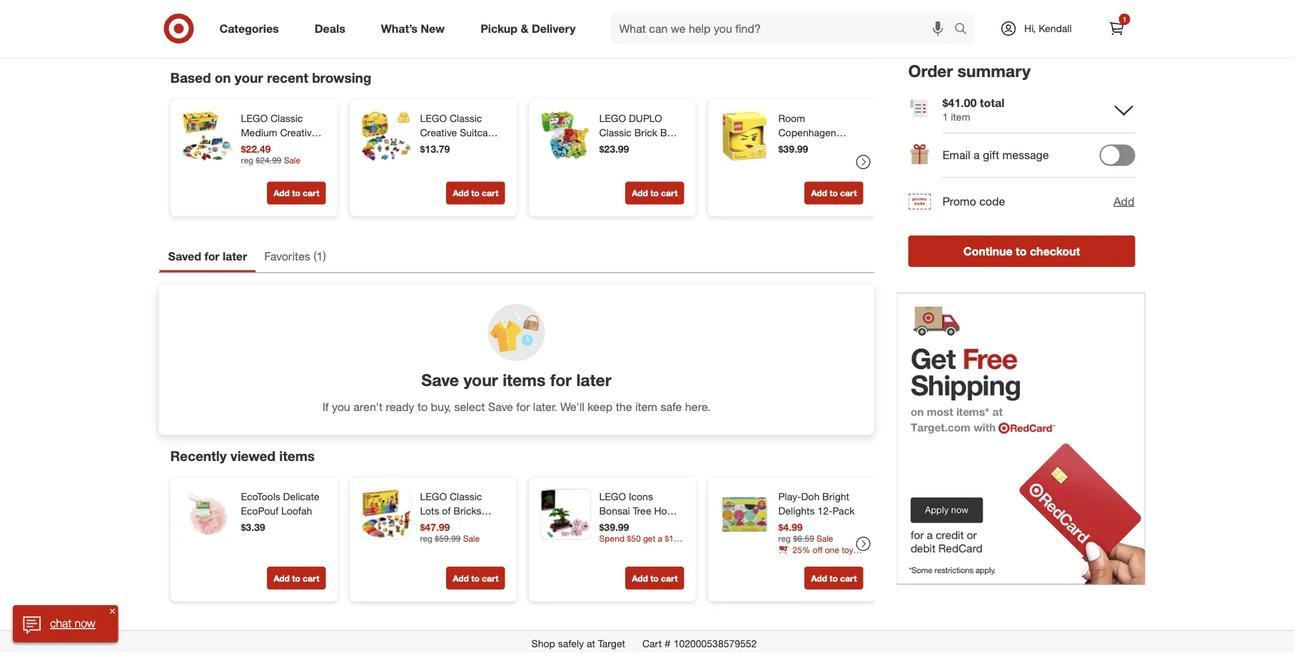 Task type: vqa. For each thing, say whether or not it's contained in the screenshot.
Toys inside LEGO Classic Medium Creative Brick Box Building Toys for Creative Play, Kids Creative Kit 10696
yes



Task type: locate. For each thing, give the bounding box(es) containing it.
1 horizontal spatial reg
[[420, 533, 433, 544]]

item inside $41.00 total 1 item
[[951, 111, 971, 123]]

classic inside lego duplo classic brick box building set 10913
[[600, 126, 632, 139]]

item down $41.00
[[951, 111, 971, 123]]

ecotools delicate ecopouf loofah image
[[182, 490, 232, 540], [182, 490, 232, 540]]

what's new
[[381, 21, 445, 35]]

0 vertical spatial building
[[600, 140, 636, 153]]

add to cart button
[[267, 182, 326, 205], [446, 182, 505, 205], [626, 182, 685, 205], [805, 182, 864, 205], [267, 567, 326, 590], [446, 567, 505, 590], [626, 567, 685, 590], [805, 567, 864, 590]]

off
[[813, 545, 823, 556]]

$39.99 for $39.99
[[600, 521, 629, 533]]

item right the the
[[636, 400, 658, 414]]

reg left $59.99
[[420, 533, 433, 544]]

set for tree
[[629, 519, 644, 531]]

change
[[530, 14, 565, 26]]

add to cart button down head
[[805, 182, 864, 205]]

to down the lego duplo classic brick box building set 10913 link
[[651, 188, 659, 199]]

1 inside $41.00 total 1 item
[[943, 111, 949, 123]]

lego up $23.99
[[600, 112, 626, 124]]

brick down medium
[[241, 140, 264, 153]]

lego up lots
[[420, 490, 447, 503]]

0 horizontal spatial toys
[[280, 155, 300, 167]]

0 vertical spatial 1
[[1123, 15, 1127, 24]]

$24.99
[[256, 155, 282, 166]]

toys for box
[[280, 155, 300, 167]]

1
[[1123, 15, 1127, 24], [943, 111, 949, 123], [317, 249, 323, 263]]

1 vertical spatial brick
[[241, 140, 264, 153]]

creative down "of"
[[420, 519, 457, 531]]

0 horizontal spatial reg
[[241, 155, 254, 166]]

reg for $47.99
[[420, 533, 433, 544]]

delivery
[[532, 21, 576, 35]]

box inside lego classic medium creative brick box building toys for creative play, kids creative kit 10696
[[267, 140, 284, 153]]

add to cart button for lego classic creative suitcase 10713
[[446, 182, 505, 205]]

lego up medium
[[241, 112, 268, 124]]

lego classic lots of bricks creative building toys set 11030 link
[[420, 490, 502, 546]]

set down duplo
[[639, 140, 654, 153]]

lego classic lots of bricks creative building toys set 11030 image
[[362, 490, 412, 540], [362, 490, 412, 540]]

0 horizontal spatial 1
[[317, 249, 323, 263]]

promo
[[943, 194, 977, 208]]

0 horizontal spatial items
[[279, 448, 315, 464]]

1 link
[[1102, 13, 1133, 44]]

2 vertical spatial set
[[443, 533, 458, 546]]

to down suitcase
[[472, 188, 480, 199]]

head
[[816, 169, 840, 181]]

0 vertical spatial later
[[223, 249, 247, 263]]

for up kit
[[303, 155, 315, 167]]

categories
[[220, 21, 279, 35]]

2 horizontal spatial reg
[[779, 533, 791, 544]]

lego up 10713
[[420, 112, 447, 124]]

0 vertical spatial your
[[235, 70, 263, 86]]

1 inside '1' link
[[1123, 15, 1127, 24]]

0 horizontal spatial building
[[241, 155, 277, 167]]

checkout
[[1030, 244, 1081, 258]]

continue
[[964, 244, 1013, 258]]

set left 11030
[[443, 533, 458, 546]]

box up $24.99
[[267, 140, 284, 153]]

play-doh bright delights 12-pack
[[779, 490, 855, 517]]

save up buy,
[[422, 370, 459, 390]]

2 horizontal spatial sale
[[817, 533, 834, 544]]

(
[[314, 249, 317, 263]]

lego icons bonsai tree home décor set 10281 link
[[600, 490, 682, 531]]

lego for lego classic medium creative brick box building toys for creative play, kids creative kit 10696
[[241, 112, 268, 124]]

add to cart for lego classic medium creative brick box building toys for creative play, kids creative kit 10696
[[274, 188, 320, 199]]

to down one
[[830, 573, 838, 584]]

summary
[[958, 61, 1031, 81]]

save right select
[[488, 400, 513, 414]]

building inside lego classic medium creative brick box building toys for creative play, kids creative kit 10696
[[241, 155, 277, 167]]

items up if you aren't ready to buy, select save for later. we'll keep the item safe here.
[[503, 370, 546, 390]]

save
[[422, 370, 459, 390], [488, 400, 513, 414]]

add to cart button for lego classic lots of bricks creative building toys set 11030
[[446, 567, 505, 590]]

set inside lego icons bonsai tree home décor set 10281
[[629, 519, 644, 531]]

1 right favorites
[[317, 249, 323, 263]]

0 vertical spatial items
[[503, 370, 546, 390]]

lego up 10
[[779, 140, 806, 153]]

reg
[[241, 155, 254, 166], [420, 533, 433, 544], [779, 533, 791, 544]]

cart
[[303, 188, 320, 199], [482, 188, 499, 199], [661, 188, 678, 199], [841, 188, 857, 199], [303, 573, 320, 584], [482, 573, 499, 584], [661, 573, 678, 584], [841, 573, 857, 584]]

building inside lego duplo classic brick box building set 10913
[[600, 140, 636, 153]]

creative down play,
[[264, 183, 301, 196]]

building for lego classic lots of bricks creative building toys set 11030
[[460, 519, 496, 531]]

to left kit
[[292, 188, 300, 199]]

1 horizontal spatial items
[[503, 370, 546, 390]]

items for your
[[503, 370, 546, 390]]

add to cart button for lego icons bonsai tree home décor set 10281
[[626, 567, 685, 590]]

1 horizontal spatial 1
[[943, 111, 949, 123]]

store
[[568, 14, 591, 26]]

lego icons bonsai tree home décor set 10281 image
[[541, 490, 591, 540], [541, 490, 591, 540]]

building inside "lego classic lots of bricks creative building toys set 11030"
[[460, 519, 496, 531]]

toys up play,
[[280, 155, 300, 167]]

brick down duplo
[[635, 126, 658, 139]]

lego classic creative suitcase 10713
[[420, 112, 499, 153]]

1 horizontal spatial brick
[[635, 126, 658, 139]]

1 vertical spatial your
[[464, 370, 498, 390]]

add to cart button down loofah
[[267, 567, 326, 590]]

lego
[[241, 112, 268, 124], [420, 112, 447, 124], [600, 112, 626, 124], [779, 140, 806, 153], [420, 490, 447, 503], [600, 490, 626, 503]]

lego inside lego classic medium creative brick box building toys for creative play, kids creative kit 10696
[[241, 112, 268, 124]]

add to cart down 11030
[[453, 573, 499, 584]]

set
[[639, 140, 654, 153], [629, 519, 644, 531], [443, 533, 458, 546]]

message
[[1003, 148, 1049, 162]]

2 vertical spatial building
[[460, 519, 496, 531]]

email
[[943, 148, 971, 162]]

set inside lego duplo classic brick box building set 10913
[[639, 140, 654, 153]]

add to cart down loofah
[[274, 573, 320, 584]]

lego classic medium creative brick box building toys for creative play, kids creative kit 10696 link
[[241, 111, 323, 210]]

reg for $22.49
[[241, 155, 254, 166]]

lego for lego icons bonsai tree home décor set 10281
[[600, 490, 626, 503]]

lego inside lego classic creative suitcase 10713
[[420, 112, 447, 124]]

creative up 10713
[[420, 126, 457, 139]]

toys
[[280, 155, 300, 167], [420, 533, 440, 546]]

classic up medium
[[271, 112, 303, 124]]

add to cart down book
[[811, 573, 857, 584]]

&
[[521, 21, 529, 35]]

gift
[[983, 148, 1000, 162]]

cart item ready to fulfill group
[[160, 0, 874, 45]]

set down tree
[[629, 519, 644, 531]]

copenhagen
[[779, 126, 837, 139]]

play,
[[281, 169, 301, 181]]

play-doh bright delights 12-pack image
[[720, 490, 770, 540], [720, 490, 770, 540]]

1 horizontal spatial box
[[661, 126, 678, 139]]

add inside $23.99 add to cart
[[632, 188, 648, 199]]

items up "delicate"
[[279, 448, 315, 464]]

saved for later link
[[160, 242, 256, 272]]

add to cart button down 10913
[[626, 182, 685, 205]]

lots
[[420, 505, 440, 517]]

reg left the $6.59
[[779, 533, 791, 544]]

order
[[909, 61, 953, 81]]

safe
[[661, 400, 682, 414]]

to inside $39.99 add to cart
[[830, 188, 838, 199]]

0 vertical spatial box
[[661, 126, 678, 139]]

1 vertical spatial later
[[577, 370, 612, 390]]

cart inside $23.99 add to cart
[[661, 188, 678, 199]]

0 vertical spatial brick
[[635, 126, 658, 139]]

later up keep
[[577, 370, 612, 390]]

sale for set
[[463, 533, 480, 544]]

0 horizontal spatial $39.99
[[600, 521, 629, 533]]

add to cart button down 10281
[[626, 567, 685, 590]]

toys inside "lego classic lots of bricks creative building toys set 11030"
[[420, 533, 440, 546]]

1 horizontal spatial $39.99
[[779, 142, 809, 155]]

add to cart button for room copenhagen lego large 9 x 10 inch plastic storage head | winking
[[805, 182, 864, 205]]

sale right $59.99
[[463, 533, 480, 544]]

to inside $23.99 add to cart
[[651, 188, 659, 199]]

add to cart down 10281
[[632, 573, 678, 584]]

$47.99 reg $59.99 sale
[[420, 521, 480, 544]]

add to cart
[[274, 188, 320, 199], [274, 573, 320, 584], [453, 573, 499, 584], [632, 573, 678, 584], [811, 573, 857, 584]]

1 vertical spatial $39.99
[[600, 521, 629, 533]]

deals link
[[303, 13, 363, 44]]

add to cart button for ecotools delicate ecopouf loofah
[[267, 567, 326, 590]]

add to cart button down 11030
[[446, 567, 505, 590]]

lego inside "lego classic lots of bricks creative building toys set 11030"
[[420, 490, 447, 503]]

0 horizontal spatial your
[[235, 70, 263, 86]]

2 horizontal spatial building
[[600, 140, 636, 153]]

10713
[[420, 140, 448, 153]]

0 vertical spatial item
[[951, 111, 971, 123]]

code
[[980, 194, 1006, 208]]

tree
[[633, 505, 652, 517]]

classic up suitcase
[[450, 112, 482, 124]]

your right on
[[235, 70, 263, 86]]

sale up play,
[[284, 155, 301, 166]]

lego up bonsai
[[600, 490, 626, 503]]

ecotools delicate ecopouf loofah $3.39
[[241, 490, 320, 533]]

1 vertical spatial set
[[629, 519, 644, 531]]

11030
[[461, 533, 489, 546]]

room copenhagen lego large 9 x 10 inch plastic storage head | winking image
[[720, 111, 770, 161], [720, 111, 770, 161]]

classic up bricks
[[450, 490, 482, 503]]

creative
[[280, 126, 317, 139], [420, 126, 457, 139], [241, 169, 278, 181], [264, 183, 301, 196], [420, 519, 457, 531]]

not available radio
[[510, 6, 525, 20]]

lego duplo classic brick box building set 10913 link
[[600, 111, 682, 167]]

classic inside lego classic medium creative brick box building toys for creative play, kids creative kit 10696
[[271, 112, 303, 124]]

|
[[843, 169, 845, 181]]

$6.59
[[794, 533, 815, 544]]

lego classic creative suitcase 10713 image
[[362, 111, 412, 161], [362, 111, 412, 161]]

1 vertical spatial toys
[[420, 533, 440, 546]]

keep
[[588, 400, 613, 414]]

1 vertical spatial building
[[241, 155, 277, 167]]

sale inside $47.99 reg $59.99 sale
[[463, 533, 480, 544]]

brick inside lego duplo classic brick box building set 10913
[[635, 126, 658, 139]]

favorites
[[264, 249, 310, 263]]

add to cart button for lego duplo classic brick box building set 10913
[[626, 182, 685, 205]]

$39.99 down copenhagen on the right of the page
[[779, 142, 809, 155]]

0 horizontal spatial brick
[[241, 140, 264, 153]]

add to cart button down book
[[805, 567, 864, 590]]

sale for for
[[284, 155, 301, 166]]

classic inside "lego classic lots of bricks creative building toys set 11030"
[[450, 490, 482, 503]]

2 horizontal spatial 1
[[1123, 15, 1127, 24]]

1 vertical spatial items
[[279, 448, 315, 464]]

toys inside lego classic medium creative brick box building toys for creative play, kids creative kit 10696
[[280, 155, 300, 167]]

box down duplo
[[661, 126, 678, 139]]

toys down lots
[[420, 533, 440, 546]]

sale inside the $22.49 reg $24.99 sale
[[284, 155, 301, 166]]

1 horizontal spatial toys
[[420, 533, 440, 546]]

lego inside lego icons bonsai tree home décor set 10281
[[600, 490, 626, 503]]

based on your recent browsing
[[170, 70, 372, 86]]

10696
[[241, 197, 269, 210]]

1 vertical spatial item
[[636, 400, 658, 414]]

lego classic creative suitcase 10713 link
[[420, 111, 502, 153]]

2 vertical spatial 1
[[317, 249, 323, 263]]

search
[[948, 23, 983, 37]]

1 for $41.00 total 1 item
[[943, 111, 949, 123]]

12-
[[818, 505, 833, 517]]

continue to checkout button
[[909, 235, 1136, 267]]

$39.99 add to cart
[[779, 142, 857, 199]]

1 horizontal spatial item
[[951, 111, 971, 123]]

add to cart down play,
[[274, 188, 320, 199]]

get free shipping on hundreds of thousands of items* with target redcard. apply now for a credit or debit redcard. *some restrictions apply. image
[[897, 293, 1146, 585]]

sale up one
[[817, 533, 834, 544]]

$39.99
[[779, 142, 809, 155], [600, 521, 629, 533]]

1 down $41.00
[[943, 111, 949, 123]]

0 horizontal spatial box
[[267, 140, 284, 153]]

hi,
[[1025, 22, 1036, 35]]

1 horizontal spatial later
[[577, 370, 612, 390]]

0 vertical spatial toys
[[280, 155, 300, 167]]

creative inside "lego classic lots of bricks creative building toys set 11030"
[[420, 519, 457, 531]]

$23.99 add to cart
[[600, 142, 678, 199]]

creative up the $22.49 reg $24.99 sale
[[280, 126, 317, 139]]

storage
[[779, 169, 814, 181]]

kendall
[[1039, 22, 1072, 35]]

✕
[[110, 607, 115, 616]]

0 horizontal spatial sale
[[284, 155, 301, 166]]

delights
[[779, 505, 815, 517]]

$39.99 down bonsai
[[600, 521, 629, 533]]

décor
[[600, 519, 627, 531]]

sale inside $4.99 reg $6.59 sale
[[817, 533, 834, 544]]

1 right kendall
[[1123, 15, 1127, 24]]

add to cart button down play,
[[267, 182, 326, 205]]

recently viewed items
[[170, 448, 315, 464]]

add to cart button down $13.79
[[446, 182, 505, 205]]

lego inside lego duplo classic brick box building set 10913
[[600, 112, 626, 124]]

lego classic medium creative brick box building toys for creative play, kids creative kit 10696 image
[[182, 111, 232, 161], [182, 111, 232, 161]]

1 vertical spatial 1
[[943, 111, 949, 123]]

0 vertical spatial save
[[422, 370, 459, 390]]

reg inside $47.99 reg $59.99 sale
[[420, 533, 433, 544]]

order summary
[[909, 61, 1031, 81]]

1 vertical spatial box
[[267, 140, 284, 153]]

later right saved
[[223, 249, 247, 263]]

icons
[[629, 490, 653, 503]]

safely
[[558, 638, 584, 650]]

reg inside the $22.49 reg $24.99 sale
[[241, 155, 254, 166]]

0 vertical spatial set
[[639, 140, 654, 153]]

1 horizontal spatial save
[[488, 400, 513, 414]]

classic up $23.99
[[600, 126, 632, 139]]

0 vertical spatial $39.99
[[779, 142, 809, 155]]

your up select
[[464, 370, 498, 390]]

1 horizontal spatial sale
[[463, 533, 480, 544]]

reg left $24.99
[[241, 155, 254, 166]]

1 horizontal spatial building
[[460, 519, 496, 531]]

classic inside lego classic creative suitcase 10713
[[450, 112, 482, 124]]

$39.99 inside $39.99 add to cart
[[779, 142, 809, 155]]

102000538579552
[[674, 638, 757, 650]]

to down head
[[830, 188, 838, 199]]

lego duplo classic brick box building set 10913 image
[[541, 111, 591, 161], [541, 111, 591, 161]]



Task type: describe. For each thing, give the bounding box(es) containing it.
creative inside lego classic creative suitcase 10713
[[420, 126, 457, 139]]

lego classic medium creative brick box building toys for creative play, kids creative kit 10696
[[241, 112, 317, 210]]

bright
[[823, 490, 850, 503]]

shop safely at target
[[532, 638, 626, 650]]

room copenhagen lego large 9 x 10 inch plastic storage head | winking
[[779, 112, 850, 196]]

buy,
[[431, 400, 451, 414]]

items for viewed
[[279, 448, 315, 464]]

total
[[980, 96, 1005, 109]]

25%
[[793, 545, 811, 556]]

for inside lego classic medium creative brick box building toys for creative play, kids creative kit 10696
[[303, 155, 315, 167]]

add inside $13.79 add to cart
[[453, 188, 469, 199]]

What can we help you find? suggestions appear below search field
[[611, 13, 958, 44]]

lego for lego duplo classic brick box building set 10913
[[600, 112, 626, 124]]

what's
[[381, 21, 418, 35]]

reg inside $4.99 reg $6.59 sale
[[779, 533, 791, 544]]

recently
[[170, 448, 227, 464]]

add button
[[1113, 192, 1136, 210]]

categories link
[[207, 13, 297, 44]]

lego classic lots of bricks creative building toys set 11030
[[420, 490, 496, 546]]

$13.79 add to cart
[[420, 142, 499, 199]]

classic for lego classic creative suitcase 10713
[[450, 112, 482, 124]]

9
[[837, 140, 842, 153]]

later.
[[533, 400, 557, 414]]

deals
[[315, 21, 345, 35]]

lego for lego classic creative suitcase 10713
[[420, 112, 447, 124]]

here.
[[685, 400, 711, 414]]

room
[[779, 112, 806, 124]]

search button
[[948, 13, 983, 47]]

change store button
[[530, 13, 591, 27]]

what's new link
[[369, 13, 463, 44]]

winking
[[779, 183, 814, 196]]

✕ button
[[107, 606, 118, 617]]

0 horizontal spatial save
[[422, 370, 459, 390]]

for up we'll on the bottom
[[550, 370, 572, 390]]

ecotools
[[241, 490, 280, 503]]

large
[[808, 140, 834, 153]]

$59.99
[[435, 533, 461, 544]]

set for brick
[[639, 140, 654, 153]]

)
[[323, 249, 326, 263]]

lego for lego classic lots of bricks creative building toys set 11030
[[420, 490, 447, 503]]

shop
[[532, 638, 555, 650]]

0 horizontal spatial later
[[223, 249, 247, 263]]

bonsai
[[600, 505, 630, 517]]

toys for creative
[[420, 533, 440, 546]]

$22.49 reg $24.99 sale
[[241, 142, 301, 166]]

home
[[654, 505, 681, 517]]

set inside "lego classic lots of bricks creative building toys set 11030"
[[443, 533, 458, 546]]

the
[[616, 400, 632, 414]]

one
[[825, 545, 840, 556]]

new
[[421, 21, 445, 35]]

chat now
[[50, 617, 95, 631]]

add to cart for lego icons bonsai tree home décor set 10281
[[632, 573, 678, 584]]

add to cart for lego classic lots of bricks creative building toys set 11030
[[453, 573, 499, 584]]

brick inside lego classic medium creative brick box building toys for creative play, kids creative kit 10696
[[241, 140, 264, 153]]

medium
[[241, 126, 277, 139]]

add to cart button for lego classic medium creative brick box building toys for creative play, kids creative kit 10696
[[267, 182, 326, 205]]

pickup & delivery link
[[469, 13, 594, 44]]

browsing
[[312, 70, 372, 86]]

#
[[665, 638, 671, 650]]

we'll
[[561, 400, 585, 414]]

loofah
[[281, 505, 312, 517]]

to down loofah
[[292, 573, 300, 584]]

cart inside $39.99 add to cart
[[841, 188, 857, 199]]

add to cart for ecotools delicate ecopouf loofah
[[274, 573, 320, 584]]

target
[[598, 638, 626, 650]]

lego inside the room copenhagen lego large 9 x 10 inch plastic storage head | winking
[[779, 140, 806, 153]]

building for lego classic medium creative brick box building toys for creative play, kids creative kit 10696
[[241, 155, 277, 167]]

a
[[974, 148, 980, 162]]

bricks
[[454, 505, 482, 517]]

for left later.
[[517, 400, 530, 414]]

classic for lego classic lots of bricks creative building toys set 11030
[[450, 490, 482, 503]]

to down 10281
[[651, 573, 659, 584]]

kids'
[[789, 556, 807, 566]]

add inside $39.99 add to cart
[[811, 188, 828, 199]]

creative up 'kids'
[[241, 169, 278, 181]]

to left buy,
[[418, 400, 428, 414]]

hi, kendall
[[1025, 22, 1072, 35]]

continue to checkout
[[964, 244, 1081, 258]]

duplo
[[629, 112, 662, 124]]

viewed
[[231, 448, 276, 464]]

of
[[442, 505, 451, 517]]

x
[[845, 140, 850, 153]]

ecotools delicate ecopouf loofah link
[[241, 490, 323, 518]]

cart inside $13.79 add to cart
[[482, 188, 499, 199]]

1 vertical spatial save
[[488, 400, 513, 414]]

add to cart for play-doh bright delights 12-pack
[[811, 573, 857, 584]]

0 horizontal spatial item
[[636, 400, 658, 414]]

doh
[[802, 490, 820, 503]]

for right saved
[[205, 249, 220, 263]]

recent
[[267, 70, 308, 86]]

based
[[170, 70, 211, 86]]

$13.79
[[420, 142, 450, 155]]

play-doh bright delights 12-pack link
[[779, 490, 861, 518]]

at
[[587, 638, 595, 650]]

book
[[809, 556, 829, 566]]

$3.39
[[241, 521, 265, 533]]

1 for favorites ( 1 )
[[317, 249, 323, 263]]

$41.00 total 1 item
[[943, 96, 1005, 123]]

chat now dialog
[[13, 606, 118, 643]]

save your items for later
[[422, 370, 612, 390]]

box inside lego duplo classic brick box building set 10913
[[661, 126, 678, 139]]

you
[[332, 400, 350, 414]]

delicate
[[283, 490, 320, 503]]

aren't
[[354, 400, 383, 414]]

toy
[[842, 545, 854, 556]]

to right continue
[[1016, 244, 1027, 258]]

$47.99
[[420, 521, 450, 533]]

lego icons bonsai tree home décor set 10281
[[600, 490, 681, 531]]

classic for lego classic medium creative brick box building toys for creative play, kids creative kit 10696
[[271, 112, 303, 124]]

add to cart button for play-doh bright delights 12-pack
[[805, 567, 864, 590]]

1 horizontal spatial your
[[464, 370, 498, 390]]

to inside $13.79 add to cart
[[472, 188, 480, 199]]

pack
[[833, 505, 855, 517]]

$41.00
[[943, 96, 977, 109]]

to down 11030
[[472, 573, 480, 584]]

cart # 102000538579552
[[643, 638, 757, 650]]

favorites ( 1 )
[[264, 249, 326, 263]]

play-
[[779, 490, 802, 503]]

$39.99 for $39.99 add to cart
[[779, 142, 809, 155]]

on
[[215, 70, 231, 86]]



